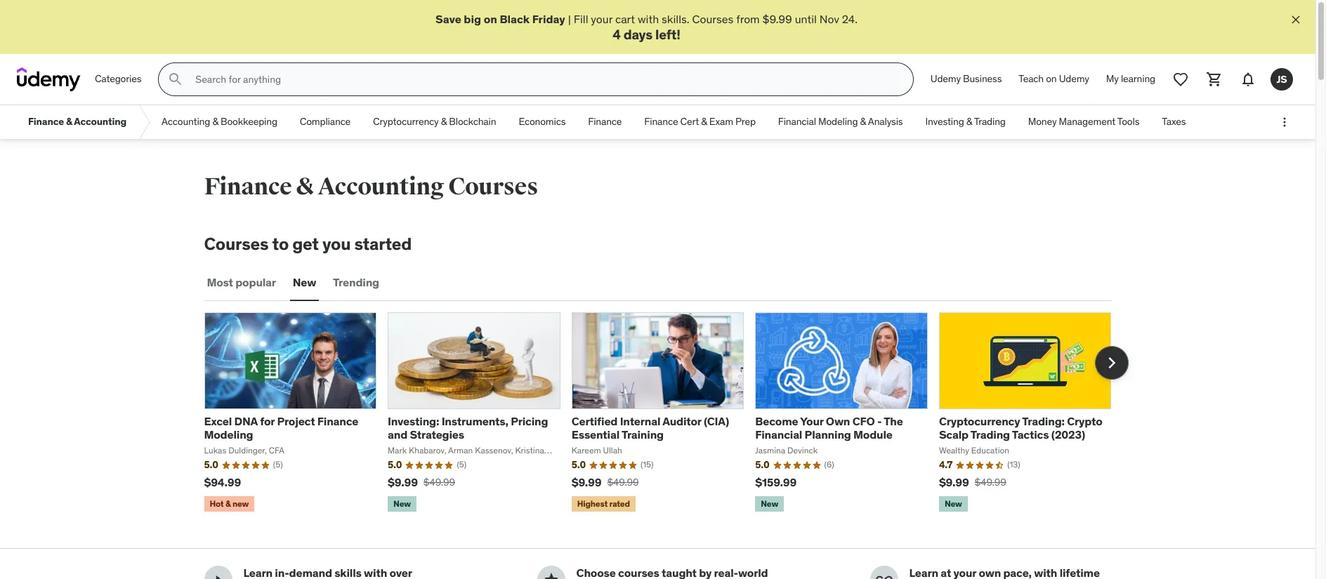 Task type: describe. For each thing, give the bounding box(es) containing it.
become your own cfo - the financial planning module
[[755, 415, 903, 442]]

started
[[354, 233, 412, 255]]

js link
[[1265, 63, 1299, 96]]

24.
[[842, 12, 858, 26]]

dna
[[234, 415, 258, 429]]

certified internal auditor (cia) essential training link
[[572, 415, 729, 442]]

udemy business
[[931, 73, 1002, 85]]

finance for finance
[[588, 115, 622, 128]]

and
[[388, 428, 408, 442]]

0 vertical spatial trading
[[974, 115, 1006, 128]]

investing: instruments, pricing and strategies link
[[388, 415, 548, 442]]

(2023)
[[1051, 428, 1085, 442]]

prep
[[736, 115, 756, 128]]

from
[[736, 12, 760, 26]]

more subcategory menu links image
[[1278, 115, 1292, 129]]

courses inside save big on black friday | fill your cart with skills. courses from $9.99 until nov 24. 4 days left!
[[692, 12, 734, 26]]

most
[[207, 276, 233, 290]]

2 udemy from the left
[[1059, 73, 1089, 85]]

accounting for finance & accounting courses
[[318, 172, 444, 202]]

taxes link
[[1151, 106, 1197, 139]]

my learning link
[[1098, 63, 1164, 96]]

finance for finance & accounting courses
[[204, 172, 292, 202]]

& for finance & accounting courses
[[296, 172, 314, 202]]

cryptocurrency trading: crypto scalp trading tactics (2023) link
[[939, 415, 1103, 442]]

blockchain
[[449, 115, 496, 128]]

finance & accounting
[[28, 115, 127, 128]]

friday
[[532, 12, 565, 26]]

courses to get you started
[[204, 233, 412, 255]]

udemy image
[[17, 68, 81, 91]]

certified
[[572, 415, 618, 429]]

my learning
[[1106, 73, 1156, 85]]

categories button
[[86, 63, 150, 96]]

investing: instruments, pricing and strategies
[[388, 415, 548, 442]]

1 udemy from the left
[[931, 73, 961, 85]]

& for investing & trading
[[966, 115, 972, 128]]

teach on udemy
[[1019, 73, 1089, 85]]

notifications image
[[1240, 71, 1257, 88]]

black
[[500, 12, 530, 26]]

crypto
[[1067, 415, 1103, 429]]

2 medium image from the left
[[543, 572, 560, 580]]

1 horizontal spatial courses
[[448, 172, 538, 202]]

fill
[[574, 12, 588, 26]]

financial inside become your own cfo - the financial planning module
[[755, 428, 802, 442]]

most popular button
[[204, 266, 279, 300]]

bookkeeping
[[221, 115, 277, 128]]

cryptocurrency trading: crypto scalp trading tactics (2023)
[[939, 415, 1103, 442]]

with
[[638, 12, 659, 26]]

excel dna for project finance modeling link
[[204, 415, 359, 442]]

save
[[436, 12, 461, 26]]

compliance
[[300, 115, 351, 128]]

financial modeling & analysis link
[[767, 106, 914, 139]]

become your own cfo - the financial planning module link
[[755, 415, 903, 442]]

investing:
[[388, 415, 439, 429]]

& for finance & accounting
[[66, 115, 72, 128]]

money
[[1028, 115, 1057, 128]]

|
[[568, 12, 571, 26]]

& left the analysis
[[860, 115, 866, 128]]

4
[[613, 26, 621, 43]]

you
[[322, 233, 351, 255]]

big
[[464, 12, 481, 26]]

economics
[[519, 115, 566, 128]]

training
[[622, 428, 664, 442]]

excel dna for project finance modeling
[[204, 415, 359, 442]]

auditor
[[663, 415, 702, 429]]

& for cryptocurrency & blockchain
[[441, 115, 447, 128]]

finance for finance cert & exam prep
[[644, 115, 678, 128]]

finance cert & exam prep
[[644, 115, 756, 128]]

most popular
[[207, 276, 276, 290]]

excel
[[204, 415, 232, 429]]

left!
[[655, 26, 681, 43]]

module
[[854, 428, 893, 442]]

economics link
[[507, 106, 577, 139]]

accounting & bookkeeping link
[[150, 106, 289, 139]]

business
[[963, 73, 1002, 85]]

submit search image
[[167, 71, 184, 88]]

accounting & bookkeeping
[[162, 115, 277, 128]]

new
[[293, 276, 316, 290]]

categories
[[95, 73, 141, 85]]

finance cert & exam prep link
[[633, 106, 767, 139]]



Task type: locate. For each thing, give the bounding box(es) containing it.
financial left planning
[[755, 428, 802, 442]]

1 horizontal spatial modeling
[[818, 115, 858, 128]]

cryptocurrency for cryptocurrency trading: crypto scalp trading tactics (2023)
[[939, 415, 1020, 429]]

to
[[272, 233, 289, 255]]

& for accounting & bookkeeping
[[212, 115, 218, 128]]

financial right the prep
[[778, 115, 816, 128]]

trading inside cryptocurrency trading: crypto scalp trading tactics (2023)
[[971, 428, 1010, 442]]

own
[[826, 415, 850, 429]]

essential
[[572, 428, 620, 442]]

days
[[624, 26, 653, 43]]

shopping cart with 0 items image
[[1206, 71, 1223, 88]]

taxes
[[1162, 115, 1186, 128]]

tactics
[[1012, 428, 1049, 442]]

carousel element
[[204, 313, 1129, 515]]

courses
[[692, 12, 734, 26], [448, 172, 538, 202], [204, 233, 269, 255]]

finance down udemy image
[[28, 115, 64, 128]]

Search for anything text field
[[193, 68, 896, 91]]

trading:
[[1022, 415, 1065, 429]]

& left blockchain
[[441, 115, 447, 128]]

on right big
[[484, 12, 497, 26]]

wishlist image
[[1172, 71, 1189, 88]]

0 horizontal spatial modeling
[[204, 428, 253, 442]]

save big on black friday | fill your cart with skills. courses from $9.99 until nov 24. 4 days left!
[[436, 12, 858, 43]]

analysis
[[868, 115, 903, 128]]

the
[[884, 415, 903, 429]]

compliance link
[[289, 106, 362, 139]]

finance
[[28, 115, 64, 128], [588, 115, 622, 128], [644, 115, 678, 128], [204, 172, 292, 202], [317, 415, 359, 429]]

your
[[591, 12, 613, 26]]

internal
[[620, 415, 661, 429]]

1 horizontal spatial cryptocurrency
[[939, 415, 1020, 429]]

accounting left arrow pointing to subcategory menu links image
[[74, 115, 127, 128]]

popular
[[235, 276, 276, 290]]

trending
[[333, 276, 379, 290]]

money management tools link
[[1017, 106, 1151, 139]]

2 horizontal spatial medium image
[[876, 572, 893, 580]]

2 vertical spatial courses
[[204, 233, 269, 255]]

medium image
[[210, 572, 227, 580], [543, 572, 560, 580], [876, 572, 893, 580]]

trading right scalp
[[971, 428, 1010, 442]]

instruments,
[[442, 415, 509, 429]]

finance left cert
[[644, 115, 678, 128]]

udemy left the business
[[931, 73, 961, 85]]

pricing
[[511, 415, 548, 429]]

on right teach
[[1046, 73, 1057, 85]]

finance for finance & accounting
[[28, 115, 64, 128]]

udemy left my
[[1059, 73, 1089, 85]]

cart
[[615, 12, 635, 26]]

finance & accounting link
[[17, 106, 138, 139]]

teach
[[1019, 73, 1044, 85]]

modeling
[[818, 115, 858, 128], [204, 428, 253, 442]]

planning
[[805, 428, 851, 442]]

accounting for finance & accounting
[[74, 115, 127, 128]]

2 horizontal spatial courses
[[692, 12, 734, 26]]

cryptocurrency for cryptocurrency & blockchain
[[373, 115, 439, 128]]

my
[[1106, 73, 1119, 85]]

courses left the from
[[692, 12, 734, 26]]

cfo
[[853, 415, 875, 429]]

cryptocurrency & blockchain
[[373, 115, 496, 128]]

1 horizontal spatial on
[[1046, 73, 1057, 85]]

1 horizontal spatial medium image
[[543, 572, 560, 580]]

money management tools
[[1028, 115, 1140, 128]]

tools
[[1118, 115, 1140, 128]]

js
[[1277, 73, 1287, 86]]

0 horizontal spatial cryptocurrency
[[373, 115, 439, 128]]

courses up most popular
[[204, 233, 269, 255]]

1 vertical spatial trading
[[971, 428, 1010, 442]]

certified internal auditor (cia) essential training
[[572, 415, 729, 442]]

scalp
[[939, 428, 969, 442]]

accounting right arrow pointing to subcategory menu links image
[[162, 115, 210, 128]]

0 horizontal spatial medium image
[[210, 572, 227, 580]]

cert
[[680, 115, 699, 128]]

1 vertical spatial on
[[1046, 73, 1057, 85]]

management
[[1059, 115, 1116, 128]]

financial modeling & analysis
[[778, 115, 903, 128]]

& right cert
[[701, 115, 707, 128]]

arrow pointing to subcategory menu links image
[[138, 106, 150, 139]]

udemy business link
[[922, 63, 1010, 96]]

exam
[[709, 115, 733, 128]]

learning
[[1121, 73, 1156, 85]]

project
[[277, 415, 315, 429]]

finance down bookkeeping
[[204, 172, 292, 202]]

0 vertical spatial courses
[[692, 12, 734, 26]]

become
[[755, 415, 798, 429]]

your
[[800, 415, 824, 429]]

finance & accounting courses
[[204, 172, 538, 202]]

& right 'investing'
[[966, 115, 972, 128]]

1 vertical spatial financial
[[755, 428, 802, 442]]

1 horizontal spatial udemy
[[1059, 73, 1089, 85]]

1 vertical spatial courses
[[448, 172, 538, 202]]

cryptocurrency inside cryptocurrency trading: crypto scalp trading tactics (2023)
[[939, 415, 1020, 429]]

cryptocurrency left blockchain
[[373, 115, 439, 128]]

strategies
[[410, 428, 464, 442]]

finance right project
[[317, 415, 359, 429]]

& up get
[[296, 172, 314, 202]]

investing
[[926, 115, 964, 128]]

until
[[795, 12, 817, 26]]

modeling left for
[[204, 428, 253, 442]]

0 horizontal spatial courses
[[204, 233, 269, 255]]

investing & trading link
[[914, 106, 1017, 139]]

on inside save big on black friday | fill your cart with skills. courses from $9.99 until nov 24. 4 days left!
[[484, 12, 497, 26]]

modeling inside excel dna for project finance modeling
[[204, 428, 253, 442]]

0 horizontal spatial udemy
[[931, 73, 961, 85]]

teach on udemy link
[[1010, 63, 1098, 96]]

2 horizontal spatial accounting
[[318, 172, 444, 202]]

trading
[[974, 115, 1006, 128], [971, 428, 1010, 442]]

finance inside excel dna for project finance modeling
[[317, 415, 359, 429]]

get
[[292, 233, 319, 255]]

0 vertical spatial cryptocurrency
[[373, 115, 439, 128]]

finance link
[[577, 106, 633, 139]]

cryptocurrency
[[373, 115, 439, 128], [939, 415, 1020, 429]]

0 vertical spatial financial
[[778, 115, 816, 128]]

cryptocurrency left trading:
[[939, 415, 1020, 429]]

trading down the business
[[974, 115, 1006, 128]]

1 vertical spatial cryptocurrency
[[939, 415, 1020, 429]]

modeling left the analysis
[[818, 115, 858, 128]]

close image
[[1289, 13, 1303, 27]]

skills.
[[662, 12, 690, 26]]

accounting
[[74, 115, 127, 128], [162, 115, 210, 128], [318, 172, 444, 202]]

(cia)
[[704, 415, 729, 429]]

0 horizontal spatial accounting
[[74, 115, 127, 128]]

& down udemy image
[[66, 115, 72, 128]]

courses down blockchain
[[448, 172, 538, 202]]

& left bookkeeping
[[212, 115, 218, 128]]

0 horizontal spatial on
[[484, 12, 497, 26]]

&
[[66, 115, 72, 128], [212, 115, 218, 128], [441, 115, 447, 128], [701, 115, 707, 128], [860, 115, 866, 128], [966, 115, 972, 128], [296, 172, 314, 202]]

1 horizontal spatial accounting
[[162, 115, 210, 128]]

-
[[877, 415, 882, 429]]

1 medium image from the left
[[210, 572, 227, 580]]

3 medium image from the left
[[876, 572, 893, 580]]

trending button
[[330, 266, 382, 300]]

new button
[[290, 266, 319, 300]]

on
[[484, 12, 497, 26], [1046, 73, 1057, 85]]

nov
[[820, 12, 839, 26]]

accounting up started
[[318, 172, 444, 202]]

0 vertical spatial modeling
[[818, 115, 858, 128]]

0 vertical spatial on
[[484, 12, 497, 26]]

finance right economics
[[588, 115, 622, 128]]

next image
[[1100, 352, 1123, 375]]

1 vertical spatial modeling
[[204, 428, 253, 442]]



Task type: vqa. For each thing, say whether or not it's contained in the screenshot.
third xsmall icon from the top of the page
no



